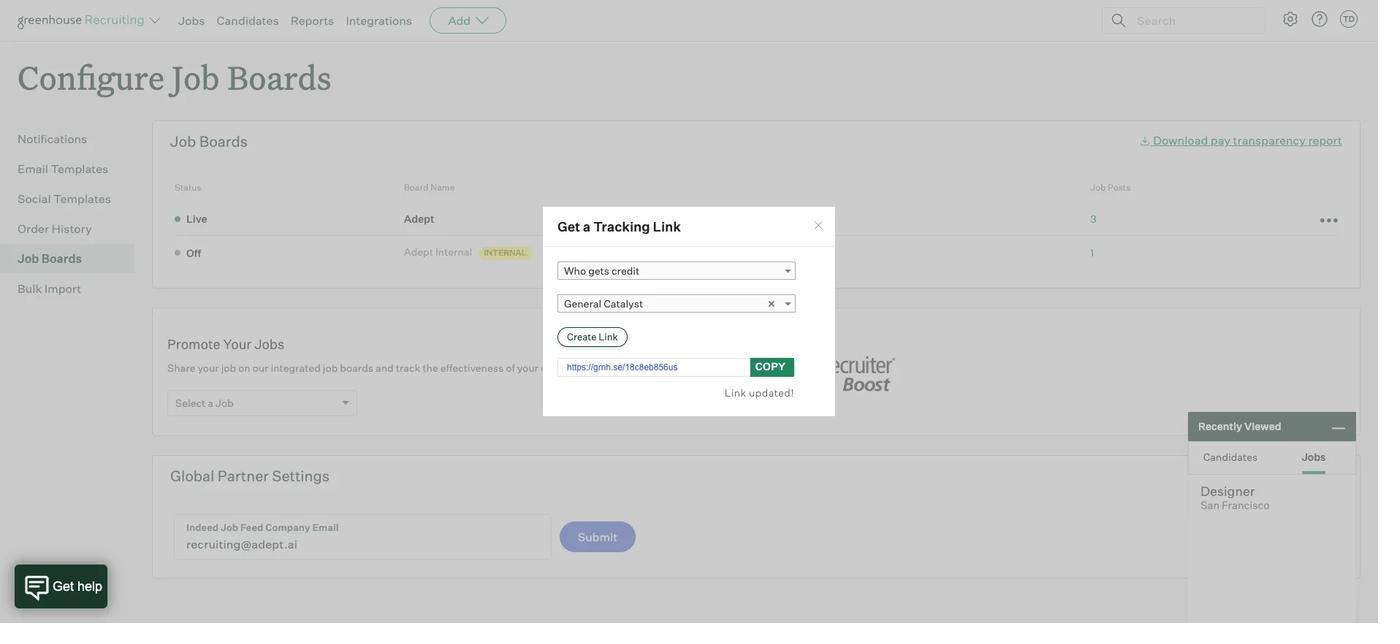Task type: locate. For each thing, give the bounding box(es) containing it.
1 vertical spatial adept
[[404, 246, 433, 258]]

2 your from the left
[[517, 362, 538, 374]]

copy
[[755, 361, 786, 373]]

1 horizontal spatial link
[[725, 387, 746, 399]]

0 horizontal spatial a
[[208, 397, 213, 409]]

a
[[583, 218, 591, 234], [208, 397, 213, 409]]

email
[[18, 162, 48, 176]]

integrated
[[271, 362, 321, 374]]

share your job on our integrated job boards and track the effectiveness of your campaigns.
[[167, 362, 597, 374]]

select a job
[[175, 397, 234, 409]]

1 your from the left
[[198, 362, 219, 374]]

adept inside adept link
[[404, 212, 434, 225]]

1 vertical spatial a
[[208, 397, 213, 409]]

bulk
[[18, 281, 42, 296]]

1 adept from the top
[[404, 212, 434, 225]]

job boards
[[170, 132, 248, 151], [18, 251, 82, 266]]

1 horizontal spatial a
[[583, 218, 591, 234]]

boards down the candidates
[[227, 56, 331, 99]]

0 vertical spatial templates
[[51, 162, 108, 176]]

job
[[221, 362, 236, 374], [323, 362, 338, 374]]

a for get
[[583, 218, 591, 234]]

None submit
[[558, 328, 627, 347]]

effectiveness
[[440, 362, 504, 374]]

track
[[396, 362, 420, 374]]

greenhouse recruiting image
[[18, 12, 149, 29]]

candidates
[[217, 13, 279, 28]]

adept inside adept internal link
[[404, 246, 433, 258]]

0 vertical spatial boards
[[227, 56, 331, 99]]

a right select
[[208, 397, 213, 409]]

a inside dialog
[[583, 218, 591, 234]]

1 vertical spatial job boards
[[18, 251, 82, 266]]

1 horizontal spatial your
[[517, 362, 538, 374]]

boards up import
[[41, 251, 82, 266]]

adept internal link
[[404, 245, 477, 259]]

1 horizontal spatial job
[[323, 362, 338, 374]]

email templates
[[18, 162, 108, 176]]

email templates link
[[18, 160, 129, 178]]

job left the boards
[[323, 362, 338, 374]]

Search text field
[[1133, 10, 1252, 31]]

0 horizontal spatial jobs
[[178, 13, 205, 28]]

general
[[564, 298, 601, 310]]

link right tracking
[[653, 218, 681, 234]]

import
[[44, 281, 81, 296]]

job up the status
[[170, 132, 196, 151]]

0 vertical spatial job boards
[[170, 132, 248, 151]]

1 vertical spatial jobs
[[254, 336, 284, 352]]

submit
[[578, 530, 617, 544]]

0 vertical spatial jobs
[[178, 13, 205, 28]]

social templates
[[18, 192, 111, 206]]

internal right adept internal link
[[484, 248, 527, 258]]

none submit inside get a tracking link dialog
[[558, 328, 627, 347]]

partner
[[218, 467, 269, 485]]

of
[[506, 362, 515, 374]]

adept down board in the top left of the page
[[404, 212, 434, 225]]

1 job from the left
[[221, 362, 236, 374]]

job boards up bulk import
[[18, 251, 82, 266]]

boards up the status
[[199, 132, 248, 151]]

adept for adept
[[404, 212, 434, 225]]

link left updated!
[[725, 387, 746, 399]]

who
[[564, 265, 586, 277]]

promote
[[167, 336, 220, 352]]

integrations
[[346, 13, 412, 28]]

history
[[52, 222, 92, 236]]

internal down adept link
[[435, 246, 472, 258]]

0 horizontal spatial link
[[653, 218, 681, 234]]

templates for email templates
[[51, 162, 108, 176]]

posts
[[1108, 182, 1131, 193]]

0 vertical spatial adept
[[404, 212, 434, 225]]

a right get
[[583, 218, 591, 234]]

your right of
[[517, 362, 538, 374]]

templates down email templates link at the top left
[[53, 192, 111, 206]]

2 adept from the top
[[404, 246, 433, 258]]

Indeed Job Feed Company Email text field
[[175, 515, 551, 559]]

boards
[[227, 56, 331, 99], [199, 132, 248, 151], [41, 251, 82, 266]]

0 horizontal spatial job boards
[[18, 251, 82, 266]]

0 horizontal spatial your
[[198, 362, 219, 374]]

1 vertical spatial templates
[[53, 192, 111, 206]]

transparency
[[1233, 133, 1306, 148]]

integrations link
[[346, 13, 412, 28]]

campaigns.
[[541, 362, 597, 374]]

job boards up the status
[[170, 132, 248, 151]]

job
[[172, 56, 220, 99], [170, 132, 196, 151], [1090, 182, 1106, 193], [18, 251, 39, 266], [216, 397, 234, 409]]

name
[[430, 182, 455, 193]]

notifications link
[[18, 130, 129, 148]]

None text field
[[558, 358, 750, 377]]

download pay transparency report
[[1153, 133, 1342, 148]]

adept
[[404, 212, 434, 225], [404, 246, 433, 258]]

internal
[[435, 246, 472, 258], [484, 248, 527, 258]]

the
[[423, 362, 438, 374]]

adept down adept link
[[404, 246, 433, 258]]

1 horizontal spatial internal
[[484, 248, 527, 258]]

2 job from the left
[[323, 362, 338, 374]]

select
[[175, 397, 205, 409]]

1 horizontal spatial jobs
[[254, 336, 284, 352]]

boards
[[340, 362, 373, 374]]

templates up the social templates link
[[51, 162, 108, 176]]

who gets credit link
[[558, 262, 796, 280]]

0 horizontal spatial job
[[221, 362, 236, 374]]

pay
[[1211, 133, 1231, 148]]

templates
[[51, 162, 108, 176], [53, 192, 111, 206]]

0 vertical spatial a
[[583, 218, 591, 234]]

credit
[[612, 265, 639, 277]]

3 link
[[1090, 212, 1097, 225]]

board name
[[404, 182, 455, 193]]

link
[[653, 218, 681, 234], [725, 387, 746, 399]]

submit button
[[559, 522, 636, 553]]

job left on
[[221, 362, 236, 374]]

0 horizontal spatial internal
[[435, 246, 472, 258]]

3
[[1090, 212, 1097, 225]]

order history
[[18, 222, 92, 236]]

promote your jobs
[[167, 336, 284, 352]]

your right share
[[198, 362, 219, 374]]

jobs
[[178, 13, 205, 28], [254, 336, 284, 352], [1302, 450, 1326, 463]]

1 link
[[1090, 246, 1094, 259]]

your
[[198, 362, 219, 374], [517, 362, 538, 374]]

1 horizontal spatial job boards
[[170, 132, 248, 151]]

2 horizontal spatial jobs
[[1302, 450, 1326, 463]]



Task type: vqa. For each thing, say whether or not it's contained in the screenshot.
track
yes



Task type: describe. For each thing, give the bounding box(es) containing it.
job posts
[[1090, 182, 1131, 193]]

recently viewed
[[1198, 420, 1281, 433]]

job down jobs link
[[172, 56, 220, 99]]

report
[[1308, 133, 1342, 148]]

job left "posts" at the right top
[[1090, 182, 1106, 193]]

get a tracking link dialog
[[542, 206, 836, 417]]

francisco
[[1222, 499, 1270, 512]]

tracking
[[593, 218, 650, 234]]

configure image
[[1282, 10, 1299, 28]]

viewed
[[1244, 420, 1281, 433]]

global
[[170, 467, 214, 485]]

td button
[[1337, 7, 1361, 31]]

global partner settings
[[170, 467, 330, 485]]

san
[[1201, 499, 1220, 512]]

adept internal
[[404, 246, 472, 258]]

job boards link
[[18, 250, 129, 268]]

off
[[186, 247, 201, 259]]

zip recruiter image
[[756, 344, 902, 400]]

gets
[[588, 265, 609, 277]]

close image
[[813, 219, 824, 231]]

general catalyst link
[[558, 295, 796, 313]]

configure
[[18, 56, 164, 99]]

reports link
[[291, 13, 334, 28]]

reports
[[291, 13, 334, 28]]

2 vertical spatial jobs
[[1302, 450, 1326, 463]]

get a tracking link
[[558, 218, 681, 234]]

settings
[[272, 467, 330, 485]]

notifications
[[18, 132, 87, 146]]

jobs link
[[178, 13, 205, 28]]

adept link
[[404, 212, 439, 226]]

0 vertical spatial link
[[653, 218, 681, 234]]

designer
[[1201, 483, 1255, 499]]

board
[[404, 182, 429, 193]]

on
[[238, 362, 250, 374]]

social templates link
[[18, 190, 129, 208]]

get
[[558, 218, 580, 234]]

bulk import
[[18, 281, 81, 296]]

order
[[18, 222, 49, 236]]

bulk import link
[[18, 280, 129, 298]]

add button
[[430, 7, 507, 34]]

and
[[376, 362, 394, 374]]

1 vertical spatial boards
[[199, 132, 248, 151]]

updated!
[[749, 387, 794, 399]]

recently
[[1198, 420, 1242, 433]]

job right select
[[216, 397, 234, 409]]

add
[[448, 13, 471, 28]]

who gets credit
[[564, 265, 639, 277]]

social
[[18, 192, 51, 206]]

download pay transparency report link
[[1139, 133, 1342, 148]]

a for select
[[208, 397, 213, 409]]

link updated!
[[725, 387, 794, 399]]

templates for social templates
[[53, 192, 111, 206]]

general catalyst
[[564, 298, 643, 310]]

internal inside adept internal link
[[435, 246, 472, 258]]

order history link
[[18, 220, 129, 238]]

none text field inside get a tracking link dialog
[[558, 358, 750, 377]]

our
[[253, 362, 269, 374]]

live
[[186, 213, 207, 225]]

download
[[1153, 133, 1208, 148]]

configure job boards
[[18, 56, 331, 99]]

2 vertical spatial boards
[[41, 251, 82, 266]]

candidates link
[[217, 13, 279, 28]]

catalyst
[[604, 298, 643, 310]]

copy link
[[747, 358, 794, 377]]

status
[[175, 182, 201, 193]]

designer san francisco
[[1201, 483, 1270, 512]]

share
[[167, 362, 195, 374]]

adept for adept internal
[[404, 246, 433, 258]]

job up bulk
[[18, 251, 39, 266]]

1
[[1090, 246, 1094, 259]]

your
[[223, 336, 252, 352]]

1 vertical spatial link
[[725, 387, 746, 399]]

td
[[1343, 14, 1355, 24]]

td button
[[1340, 10, 1358, 28]]



